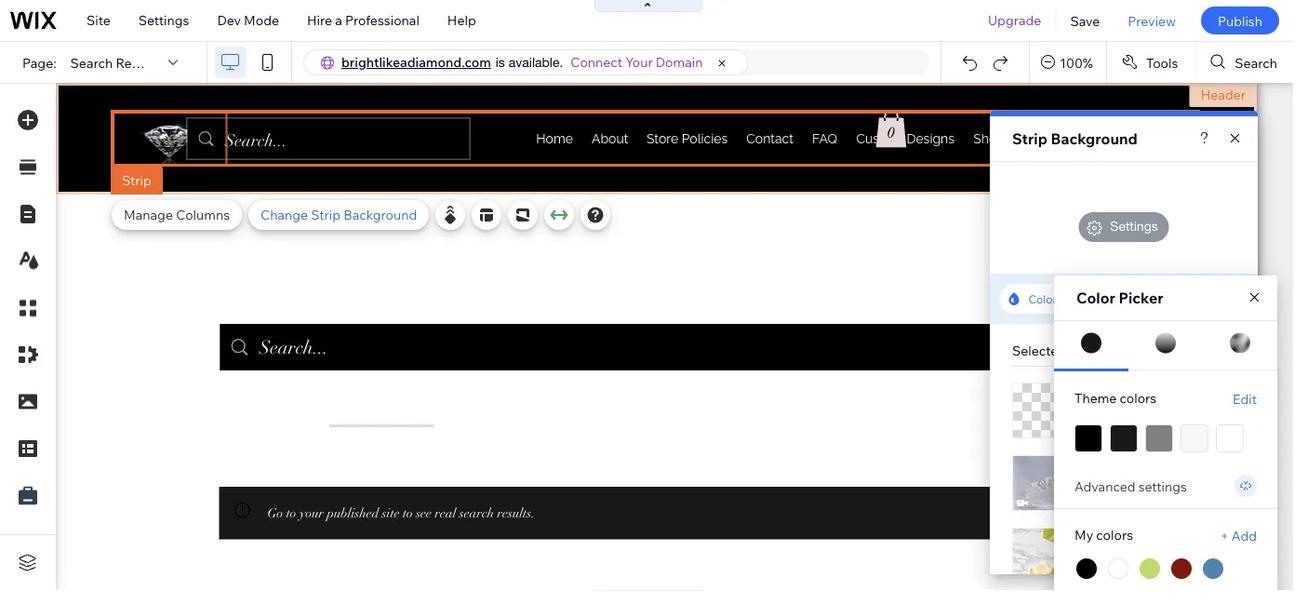 Task type: locate. For each thing, give the bounding box(es) containing it.
search inside button
[[1236, 54, 1278, 71]]

tools
[[1147, 54, 1179, 71]]

1 horizontal spatial background
[[1051, 129, 1138, 148]]

color up selected
[[1029, 292, 1057, 306]]

100% button
[[1031, 42, 1107, 83]]

advanced settings
[[1075, 478, 1188, 495]]

colors
[[1120, 390, 1157, 406], [1097, 527, 1134, 543]]

color for color
[[1029, 292, 1057, 306]]

1 vertical spatial settings
[[1111, 218, 1159, 234]]

1 vertical spatial strip
[[122, 172, 152, 188]]

0 vertical spatial settings
[[139, 12, 189, 28]]

color
[[1077, 289, 1116, 307], [1029, 292, 1057, 306]]

settings up picker
[[1111, 218, 1159, 234]]

manage columns
[[124, 207, 230, 223]]

0 horizontal spatial search
[[70, 54, 113, 71]]

1 vertical spatial colors
[[1097, 527, 1134, 543]]

settings up results
[[139, 12, 189, 28]]

search down publish
[[1236, 54, 1278, 71]]

publish button
[[1202, 7, 1280, 34]]

my colors
[[1075, 527, 1134, 543]]

columns
[[176, 207, 230, 223]]

publish
[[1218, 12, 1263, 29]]

settings
[[139, 12, 189, 28], [1111, 218, 1159, 234]]

manage
[[124, 207, 173, 223]]

colors for theme colors
[[1120, 390, 1157, 406]]

1 horizontal spatial strip
[[311, 207, 341, 223]]

color left picker
[[1077, 289, 1116, 307]]

strip right change
[[311, 207, 341, 223]]

search down site
[[70, 54, 113, 71]]

brightlikeadiamond.com
[[342, 54, 491, 70]]

+ add button
[[1221, 528, 1258, 545]]

0 horizontal spatial settings
[[139, 12, 189, 28]]

my
[[1075, 527, 1094, 543]]

0 vertical spatial strip
[[1013, 129, 1048, 148]]

colors right "theme"
[[1120, 390, 1157, 406]]

preview
[[1128, 12, 1176, 29]]

available.
[[509, 54, 563, 70]]

1 vertical spatial background
[[344, 207, 417, 223]]

theme
[[1075, 390, 1117, 406]]

background
[[1051, 129, 1138, 148], [344, 207, 417, 223]]

edit
[[1233, 391, 1258, 407]]

professional
[[345, 12, 420, 28]]

1 horizontal spatial settings
[[1111, 218, 1159, 234]]

preview button
[[1114, 0, 1190, 41]]

strip up the manage
[[122, 172, 152, 188]]

1 search from the left
[[70, 54, 113, 71]]

strip
[[1013, 129, 1048, 148], [122, 172, 152, 188], [311, 207, 341, 223]]

add
[[1232, 528, 1258, 544]]

0 horizontal spatial strip
[[122, 172, 152, 188]]

1 horizontal spatial search
[[1236, 54, 1278, 71]]

2 search from the left
[[1236, 54, 1278, 71]]

backgrounds
[[1070, 343, 1149, 359]]

0 vertical spatial background
[[1051, 129, 1138, 148]]

1 horizontal spatial color
[[1077, 289, 1116, 307]]

search
[[70, 54, 113, 71], [1236, 54, 1278, 71]]

hire
[[307, 12, 332, 28]]

100%
[[1060, 54, 1094, 71]]

colors right my
[[1097, 527, 1134, 543]]

0 horizontal spatial background
[[344, 207, 417, 223]]

search results
[[70, 54, 160, 71]]

your
[[626, 54, 653, 70]]

2 vertical spatial strip
[[311, 207, 341, 223]]

is
[[496, 54, 505, 70]]

strip down 100% button at the top right of page
[[1013, 129, 1048, 148]]

0 horizontal spatial color
[[1029, 292, 1057, 306]]

mode
[[244, 12, 279, 28]]

0 vertical spatial colors
[[1120, 390, 1157, 406]]

2 horizontal spatial strip
[[1013, 129, 1048, 148]]



Task type: vqa. For each thing, say whether or not it's contained in the screenshot.
service
no



Task type: describe. For each thing, give the bounding box(es) containing it.
results
[[116, 54, 160, 71]]

a
[[335, 12, 342, 28]]

change strip background
[[261, 207, 417, 223]]

strip for strip background
[[1013, 129, 1048, 148]]

header
[[1201, 87, 1246, 103]]

is available. connect your domain
[[496, 54, 703, 70]]

domain
[[656, 54, 703, 70]]

hire a professional
[[307, 12, 420, 28]]

tools button
[[1108, 42, 1195, 83]]

strip for strip
[[122, 172, 152, 188]]

color for color picker
[[1077, 289, 1116, 307]]

save button
[[1057, 0, 1114, 41]]

settings
[[1139, 478, 1188, 495]]

change
[[261, 207, 308, 223]]

+
[[1221, 528, 1229, 544]]

colors for my colors
[[1097, 527, 1134, 543]]

advanced
[[1075, 478, 1136, 495]]

dev mode
[[217, 12, 279, 28]]

search button
[[1196, 42, 1295, 83]]

+ add
[[1221, 528, 1258, 544]]

image
[[1115, 292, 1148, 306]]

search for search
[[1236, 54, 1278, 71]]

save
[[1071, 12, 1101, 29]]

connect
[[571, 54, 623, 70]]

selected
[[1013, 343, 1067, 359]]

picker
[[1119, 289, 1164, 307]]

dev
[[217, 12, 241, 28]]

theme colors
[[1075, 390, 1157, 406]]

color picker
[[1077, 289, 1164, 307]]

strip background
[[1013, 129, 1138, 148]]

site
[[87, 12, 111, 28]]

edit button
[[1233, 391, 1258, 408]]

upgrade
[[988, 12, 1042, 28]]

search for search results
[[70, 54, 113, 71]]

selected backgrounds
[[1013, 343, 1149, 359]]

help
[[448, 12, 476, 28]]



